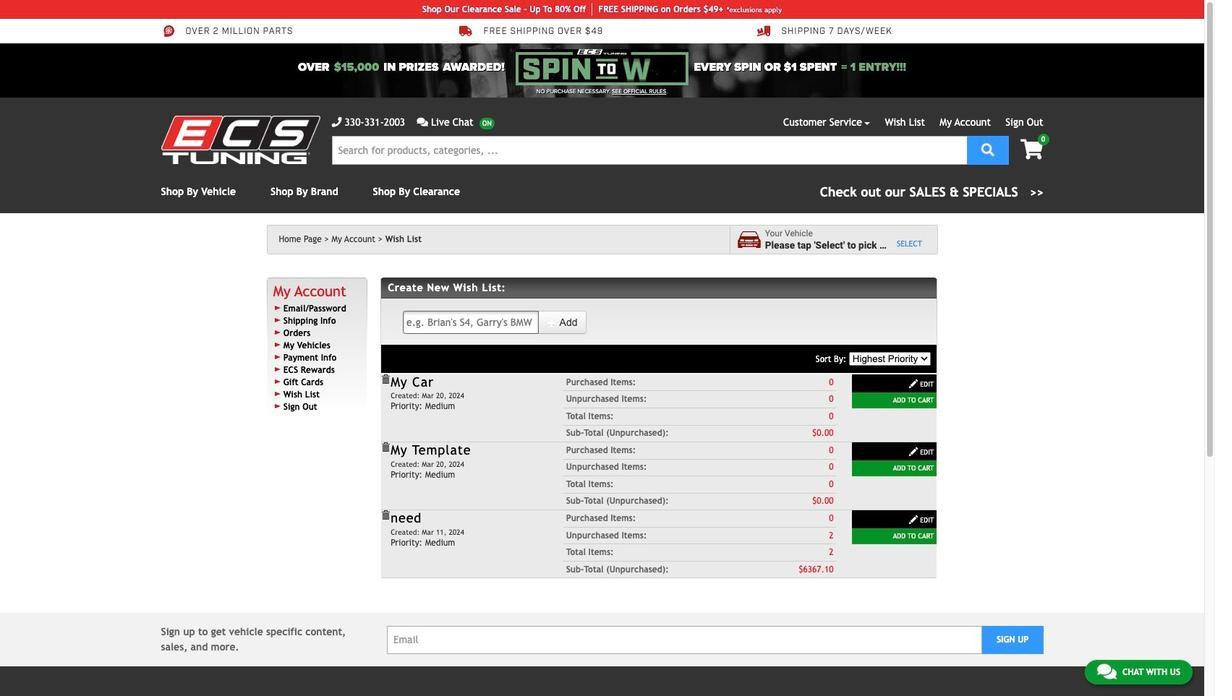 Task type: locate. For each thing, give the bounding box(es) containing it.
2 vertical spatial white image
[[909, 515, 919, 525]]

1 vertical spatial white image
[[909, 447, 919, 457]]

white image
[[547, 318, 557, 328], [909, 447, 919, 457], [909, 515, 919, 525]]

0 vertical spatial white image
[[547, 318, 557, 328]]

search image
[[982, 143, 995, 156]]

e.g. Brian's S4, Garry's BMW E92...etc text field
[[403, 311, 539, 334]]

delete image down delete image
[[381, 511, 391, 521]]

1 vertical spatial delete image
[[381, 511, 391, 521]]

2 delete image from the top
[[381, 511, 391, 521]]

white image for delete image
[[909, 447, 919, 457]]

delete image
[[381, 375, 391, 385], [381, 511, 391, 521]]

delete image up delete image
[[381, 375, 391, 385]]

0 vertical spatial delete image
[[381, 375, 391, 385]]

white image for 1st delete icon from the bottom of the page
[[909, 515, 919, 525]]



Task type: vqa. For each thing, say whether or not it's contained in the screenshot.
1st Delete image from the bottom
yes



Task type: describe. For each thing, give the bounding box(es) containing it.
Search text field
[[332, 136, 967, 165]]

shopping cart image
[[1021, 140, 1044, 160]]

comments image
[[417, 117, 428, 127]]

ecs tuning image
[[161, 116, 320, 164]]

delete image
[[381, 443, 391, 453]]

phone image
[[332, 117, 342, 127]]

1 delete image from the top
[[381, 375, 391, 385]]

ecs tuning 'spin to win' contest logo image
[[516, 49, 689, 85]]

white image
[[909, 379, 919, 389]]

Email email field
[[387, 627, 983, 655]]



